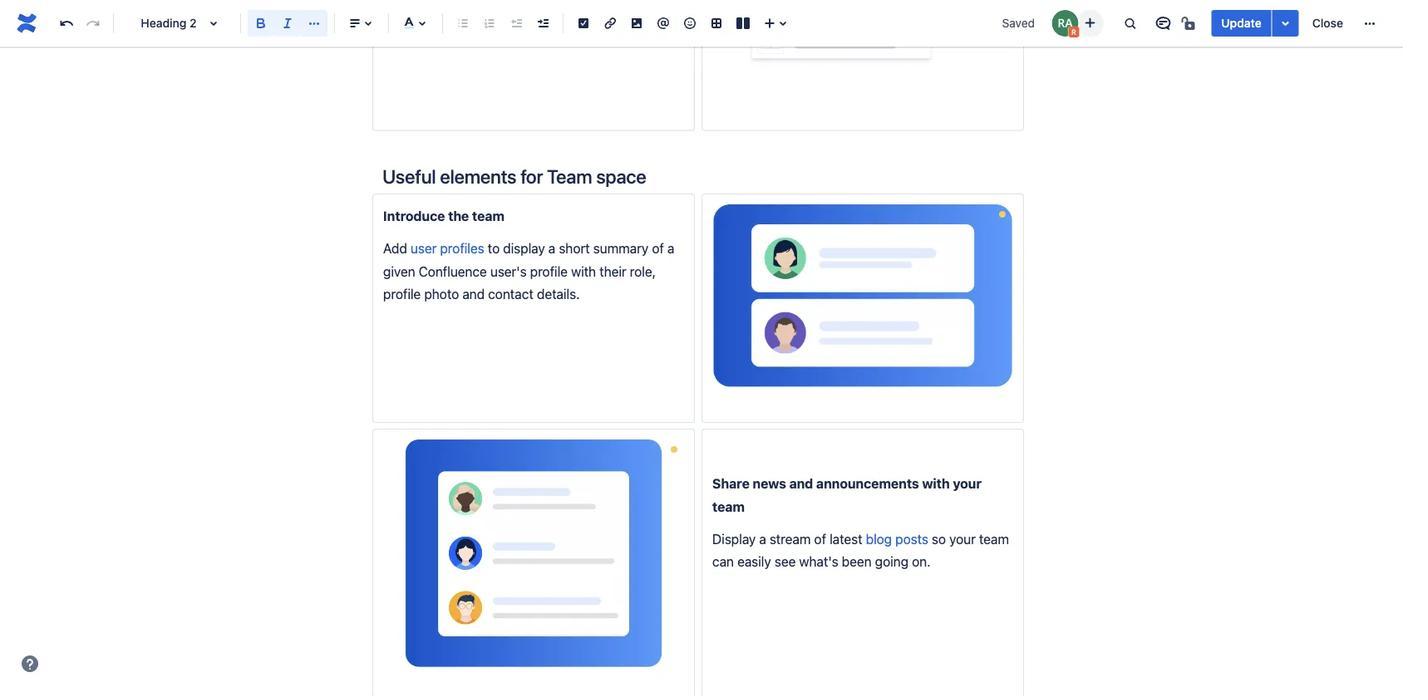 Task type: describe. For each thing, give the bounding box(es) containing it.
announcements
[[817, 476, 919, 492]]

to
[[488, 241, 500, 256]]

easily
[[738, 554, 771, 570]]

of inside to display a short summary of a given confluence user's profile with their role, profile photo and contact details.
[[652, 241, 664, 256]]

add image, video, or file image
[[627, 13, 647, 33]]

team for so your team can easily see what's been going on.
[[979, 532, 1009, 547]]

indent tab image
[[533, 13, 553, 33]]

more image
[[1360, 13, 1380, 33]]

for
[[521, 165, 543, 188]]

ruby anderson image
[[1052, 10, 1079, 37]]

italic ⌘i image
[[278, 13, 298, 33]]

blog posts link
[[866, 532, 929, 547]]

user profiles link
[[411, 241, 484, 256]]

display a stream of latest blog posts
[[713, 532, 929, 547]]

confluence image
[[13, 10, 40, 37]]

saved
[[1002, 16, 1035, 30]]

useful
[[383, 165, 436, 188]]

1 horizontal spatial a
[[668, 241, 675, 256]]

display
[[503, 241, 545, 256]]

1 vertical spatial profile
[[383, 286, 421, 302]]

been
[[842, 554, 872, 570]]

align left image
[[345, 13, 365, 33]]

photo
[[424, 286, 459, 302]]

find and replace image
[[1120, 13, 1140, 33]]

heading 2
[[141, 16, 197, 30]]

going
[[875, 554, 909, 570]]

useful elements for team space
[[383, 165, 647, 188]]

heading
[[141, 16, 187, 30]]

heading 2 button
[[121, 5, 234, 42]]

team for introduce the team
[[472, 208, 505, 224]]

summary
[[593, 241, 649, 256]]

redo ⌘⇧z image
[[83, 13, 103, 33]]

undo ⌘z image
[[57, 13, 77, 33]]

share
[[713, 476, 750, 492]]

outdent ⇧tab image
[[506, 13, 526, 33]]

and inside to display a short summary of a given confluence user's profile with their role, profile photo and contact details.
[[463, 286, 485, 302]]

update
[[1222, 16, 1262, 30]]

table image
[[707, 13, 727, 33]]

team inside share news and announcements with your team
[[713, 499, 745, 515]]

2
[[190, 16, 197, 30]]

display
[[713, 532, 756, 547]]

the
[[448, 208, 469, 224]]

your inside share news and announcements with your team
[[953, 476, 982, 492]]

posts
[[896, 532, 929, 547]]

your inside so your team can easily see what's been going on.
[[950, 532, 976, 547]]

so your team can easily see what's been going on.
[[713, 532, 1013, 570]]

short
[[559, 241, 590, 256]]

introduce
[[383, 208, 445, 224]]

close
[[1313, 16, 1344, 30]]

team
[[547, 165, 592, 188]]

introduce the team
[[383, 208, 505, 224]]



Task type: locate. For each thing, give the bounding box(es) containing it.
with
[[571, 263, 596, 279], [922, 476, 950, 492]]

so
[[932, 532, 946, 547]]

and inside share news and announcements with your team
[[790, 476, 813, 492]]

0 vertical spatial of
[[652, 241, 664, 256]]

1 vertical spatial with
[[922, 476, 950, 492]]

1 horizontal spatial of
[[814, 532, 826, 547]]

latest
[[830, 532, 863, 547]]

of up role,
[[652, 241, 664, 256]]

1 vertical spatial of
[[814, 532, 826, 547]]

team
[[472, 208, 505, 224], [713, 499, 745, 515], [979, 532, 1009, 547]]

confluence image
[[13, 10, 40, 37]]

0 vertical spatial profile
[[530, 263, 568, 279]]

user's
[[490, 263, 527, 279]]

share news and announcements with your team
[[713, 476, 985, 515]]

0 horizontal spatial of
[[652, 241, 664, 256]]

adjust update settings image
[[1276, 13, 1296, 33]]

2 horizontal spatial team
[[979, 532, 1009, 547]]

confluence
[[419, 263, 487, 279]]

details.
[[537, 286, 580, 302]]

more formatting image
[[304, 13, 324, 33]]

elements
[[440, 165, 517, 188]]

mention image
[[654, 13, 674, 33]]

0 vertical spatial team
[[472, 208, 505, 224]]

with down the short
[[571, 263, 596, 279]]

0 vertical spatial your
[[953, 476, 982, 492]]

1 vertical spatial team
[[713, 499, 745, 515]]

0 horizontal spatial with
[[571, 263, 596, 279]]

stream
[[770, 532, 811, 547]]

1 horizontal spatial and
[[790, 476, 813, 492]]

team right the so
[[979, 532, 1009, 547]]

and right news
[[790, 476, 813, 492]]

news
[[753, 476, 786, 492]]

profiles
[[440, 241, 484, 256]]

team inside so your team can easily see what's been going on.
[[979, 532, 1009, 547]]

0 vertical spatial and
[[463, 286, 485, 302]]

0 vertical spatial with
[[571, 263, 596, 279]]

with up the so
[[922, 476, 950, 492]]

update button
[[1212, 10, 1272, 37]]

a
[[549, 241, 556, 256], [668, 241, 675, 256], [759, 532, 766, 547]]

can
[[713, 554, 734, 570]]

their
[[600, 263, 627, 279]]

your
[[953, 476, 982, 492], [950, 532, 976, 547]]

space
[[596, 165, 647, 188]]

of up what's on the bottom right of page
[[814, 532, 826, 547]]

layouts image
[[733, 13, 753, 33]]

role,
[[630, 263, 656, 279]]

profile down the given
[[383, 286, 421, 302]]

link image
[[600, 13, 620, 33]]

1 horizontal spatial with
[[922, 476, 950, 492]]

a up easily
[[759, 532, 766, 547]]

comment icon image
[[1154, 13, 1174, 33]]

add
[[383, 241, 407, 256]]

a left the short
[[549, 241, 556, 256]]

of
[[652, 241, 664, 256], [814, 532, 826, 547]]

help image
[[20, 654, 40, 674]]

1 vertical spatial your
[[950, 532, 976, 547]]

on.
[[912, 554, 931, 570]]

numbered list ⌘⇧7 image
[[480, 13, 500, 33]]

with inside to display a short summary of a given confluence user's profile with their role, profile photo and contact details.
[[571, 263, 596, 279]]

user
[[411, 241, 437, 256]]

and
[[463, 286, 485, 302], [790, 476, 813, 492]]

see
[[775, 554, 796, 570]]

a right summary
[[668, 241, 675, 256]]

and down confluence
[[463, 286, 485, 302]]

bullet list ⌘⇧8 image
[[453, 13, 473, 33]]

add user profiles
[[383, 241, 484, 256]]

1 vertical spatial and
[[790, 476, 813, 492]]

emoji image
[[680, 13, 700, 33]]

to display a short summary of a given confluence user's profile with their role, profile photo and contact details.
[[383, 241, 678, 302]]

blog
[[866, 532, 892, 547]]

close button
[[1303, 10, 1354, 37]]

profile up 'details.'
[[530, 263, 568, 279]]

team right the at the left of the page
[[472, 208, 505, 224]]

contact
[[488, 286, 534, 302]]

0 horizontal spatial team
[[472, 208, 505, 224]]

profile
[[530, 263, 568, 279], [383, 286, 421, 302]]

given
[[383, 263, 415, 279]]

0 horizontal spatial profile
[[383, 286, 421, 302]]

what's
[[799, 554, 839, 570]]

invite to edit image
[[1080, 13, 1100, 33]]

no restrictions image
[[1180, 13, 1200, 33]]

0 horizontal spatial and
[[463, 286, 485, 302]]

with inside share news and announcements with your team
[[922, 476, 950, 492]]

0 horizontal spatial a
[[549, 241, 556, 256]]

bold ⌘b image
[[251, 13, 271, 33]]

team down share on the bottom right of page
[[713, 499, 745, 515]]

1 horizontal spatial profile
[[530, 263, 568, 279]]

1 horizontal spatial team
[[713, 499, 745, 515]]

action item image
[[574, 13, 594, 33]]

2 horizontal spatial a
[[759, 532, 766, 547]]

2 vertical spatial team
[[979, 532, 1009, 547]]



Task type: vqa. For each thing, say whether or not it's contained in the screenshot.
the left 'with'
yes



